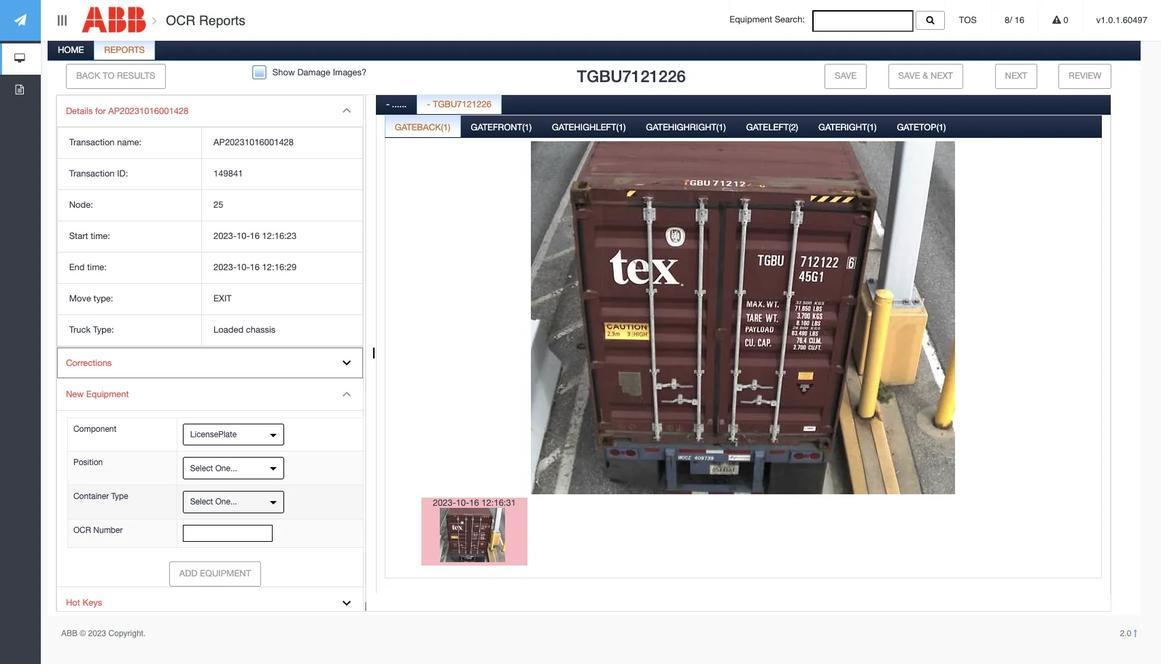 Task type: describe. For each thing, give the bounding box(es) containing it.
&
[[923, 71, 928, 81]]

gatetop(1) link
[[887, 115, 955, 142]]

0
[[1061, 15, 1068, 25]]

12:16:23
[[262, 231, 297, 241]]

copyright.
[[108, 629, 146, 639]]

start
[[69, 231, 88, 241]]

save for save & next
[[898, 71, 920, 81]]

back
[[76, 71, 100, 81]]

©
[[80, 629, 86, 639]]

2023- for 2023-10-16 12:16:31
[[433, 498, 456, 508]]

equipment for new equipment
[[86, 390, 129, 400]]

abb
[[61, 629, 78, 639]]

row group inside 'menu item'
[[58, 128, 362, 346]]

gateback(1) link
[[385, 115, 460, 142]]

0 vertical spatial tgbu7121226
[[577, 67, 686, 86]]

results
[[117, 71, 155, 81]]

home link
[[48, 37, 93, 65]]

search:
[[775, 14, 805, 25]]

equipment search:
[[730, 14, 812, 25]]

next button
[[995, 64, 1038, 89]]

......
[[392, 99, 407, 109]]

16 for 2023-10-16 12:16:23
[[250, 231, 260, 241]]

tgbu7121226 tab list
[[46, 37, 1141, 621]]

2023- for 2023-10-16 12:16:23
[[213, 231, 237, 241]]

position
[[73, 458, 103, 468]]

add equipment button
[[169, 562, 261, 587]]

menu item containing new equipment
[[57, 379, 364, 588]]

type:
[[93, 294, 113, 304]]

new equipment link
[[57, 379, 363, 411]]

ocr for ocr number
[[73, 526, 91, 536]]

gatehighright(1) link
[[637, 115, 735, 142]]

1 next from the left
[[931, 71, 953, 81]]

hot keys
[[66, 598, 102, 608]]

id:
[[117, 169, 128, 179]]

time: for end time:
[[87, 262, 107, 273]]

menu item containing details for ap20231016001428
[[57, 96, 363, 348]]

damage
[[297, 67, 330, 77]]

ocr for ocr reports
[[166, 13, 195, 28]]

search image
[[926, 16, 934, 24]]

2.0
[[1120, 629, 1134, 639]]

12:16:31
[[482, 498, 516, 508]]

back to results button
[[66, 64, 166, 89]]

container type
[[73, 492, 128, 502]]

node:
[[69, 200, 93, 210]]

2023-10-16 12:16:31
[[433, 498, 516, 508]]

show damage images?
[[272, 67, 367, 77]]

type:
[[93, 325, 114, 335]]

v1.0.1.60497 button
[[1083, 0, 1161, 41]]

exit
[[213, 294, 232, 304]]

25
[[213, 200, 223, 210]]

for
[[95, 106, 106, 116]]

select for position
[[190, 464, 213, 474]]

corrections link
[[57, 348, 363, 379]]

bars image
[[56, 15, 68, 26]]

gatefront(1)
[[471, 122, 532, 132]]

10- for 12:16:31
[[456, 498, 469, 508]]

gatehighleft(1) link
[[542, 115, 635, 142]]

select one... for position
[[190, 464, 237, 474]]

gatehighright(1)
[[646, 122, 726, 132]]

2 horizontal spatial equipment
[[730, 14, 772, 25]]

keys
[[83, 598, 102, 608]]

end
[[69, 262, 85, 273]]

tab list containing gateback(1)
[[385, 115, 1102, 618]]

name:
[[117, 138, 141, 148]]

details for ap20231016001428
[[66, 106, 189, 116]]

loaded chassis
[[213, 325, 276, 335]]

truck type:
[[69, 325, 114, 335]]

transaction for transaction id:
[[69, 169, 115, 179]]

gatehighleft(1)
[[552, 122, 626, 132]]

transaction id:
[[69, 169, 128, 179]]

gateleft(2)
[[746, 122, 798, 132]]

move type:
[[69, 294, 113, 304]]

type
[[111, 492, 128, 502]]

select one... for container type
[[190, 498, 237, 507]]

1 vertical spatial tgbu7121226
[[433, 99, 491, 109]]

2023- for 2023-10-16 12:16:29
[[213, 262, 237, 273]]

- for - ......
[[386, 99, 389, 109]]

12:16:29
[[262, 262, 297, 273]]

add
[[179, 569, 197, 579]]

- tgbu7121226 link
[[417, 92, 501, 119]]

reports link
[[95, 37, 154, 65]]

- for - tgbu7121226
[[427, 99, 430, 109]]

end time:
[[69, 262, 107, 273]]

review button
[[1058, 64, 1112, 89]]

gateright(1) link
[[809, 115, 886, 142]]

16 inside "dropdown button"
[[1015, 15, 1024, 25]]

ap20231016001428 inside details for ap20231016001428 link
[[108, 106, 189, 116]]

images?
[[333, 67, 367, 77]]

none text field inside 'menu item'
[[183, 525, 273, 543]]

16 for 2023-10-16 12:16:31
[[469, 498, 479, 508]]

- ......
[[386, 99, 407, 109]]

chassis
[[246, 325, 276, 335]]

2023
[[88, 629, 106, 639]]

2023-10-16 12:16:29
[[213, 262, 297, 273]]



Task type: vqa. For each thing, say whether or not it's contained in the screenshot.
the bottommost Unreviewed
no



Task type: locate. For each thing, give the bounding box(es) containing it.
2 select one... from the top
[[190, 498, 237, 507]]

2023- down 25 on the top of the page
[[213, 231, 237, 241]]

menu containing details for ap20231016001428
[[56, 95, 364, 620]]

0 button
[[1039, 0, 1082, 41]]

- left ......
[[386, 99, 389, 109]]

ap20231016001428 up 149841
[[213, 138, 294, 148]]

1 save from the left
[[835, 71, 857, 81]]

0 horizontal spatial -
[[386, 99, 389, 109]]

abb © 2023 copyright.
[[61, 629, 146, 639]]

ap20231016001428
[[108, 106, 189, 116], [213, 138, 294, 148]]

1 horizontal spatial tgbu7121226
[[577, 67, 686, 86]]

2023- left 12:16:31
[[433, 498, 456, 508]]

next
[[931, 71, 953, 81], [1005, 71, 1027, 81]]

gateleft(2) link
[[737, 115, 808, 142]]

save inside button
[[898, 71, 920, 81]]

tgbu7121226 up gatehighleft(1) on the top of the page
[[577, 67, 686, 86]]

back to results
[[76, 71, 155, 81]]

2023-
[[213, 231, 237, 241], [213, 262, 237, 273], [433, 498, 456, 508]]

2 - from the left
[[427, 99, 430, 109]]

gatefront(1) link
[[461, 115, 541, 142]]

1 menu item from the top
[[57, 96, 363, 348]]

equipment up hot keys 'link'
[[200, 569, 251, 579]]

16 left 12:16:29
[[250, 262, 260, 273]]

0 vertical spatial 10-
[[237, 231, 250, 241]]

1 vertical spatial select one...
[[190, 498, 237, 507]]

save left &
[[898, 71, 920, 81]]

2023-10-16 12:16:23
[[213, 231, 297, 241]]

save inside button
[[835, 71, 857, 81]]

save & next
[[898, 71, 953, 81]]

details for ap20231016001428 link
[[57, 96, 363, 127]]

16 left 12:16:31
[[469, 498, 479, 508]]

one... for container type
[[215, 498, 237, 507]]

2 next from the left
[[1005, 71, 1027, 81]]

1 horizontal spatial equipment
[[200, 569, 251, 579]]

select one...
[[190, 464, 237, 474], [190, 498, 237, 507]]

container
[[73, 492, 109, 502]]

16 left 12:16:23
[[250, 231, 260, 241]]

1 - from the left
[[386, 99, 389, 109]]

ap20231016001428 up name:
[[108, 106, 189, 116]]

v1.0.1.60497
[[1096, 15, 1147, 25]]

2023- up exit
[[213, 262, 237, 273]]

warning image
[[1052, 16, 1061, 24]]

1 one... from the top
[[215, 464, 237, 474]]

reports inside tgbu7121226 tab list
[[104, 45, 145, 55]]

time: right end
[[87, 262, 107, 273]]

time: for start time:
[[91, 231, 110, 241]]

hot keys link
[[57, 588, 363, 620]]

show
[[272, 67, 295, 77]]

1 vertical spatial menu item
[[57, 379, 364, 588]]

16
[[1015, 15, 1024, 25], [250, 231, 260, 241], [250, 262, 260, 273], [469, 498, 479, 508]]

10-
[[237, 231, 250, 241], [237, 262, 250, 273], [456, 498, 469, 508]]

1 vertical spatial 2023-
[[213, 262, 237, 273]]

number
[[93, 526, 123, 536]]

1 horizontal spatial -
[[427, 99, 430, 109]]

transaction for transaction name:
[[69, 138, 115, 148]]

None field
[[812, 10, 914, 32]]

1 vertical spatial one...
[[215, 498, 237, 507]]

- tgbu7121226
[[427, 99, 491, 109]]

0 vertical spatial ocr
[[166, 13, 195, 28]]

0 horizontal spatial ocr
[[73, 526, 91, 536]]

tos button
[[945, 0, 990, 41]]

0 horizontal spatial tgbu7121226
[[433, 99, 491, 109]]

details
[[66, 106, 93, 116]]

16 inside tab list
[[469, 498, 479, 508]]

1 vertical spatial equipment
[[86, 390, 129, 400]]

1 horizontal spatial save
[[898, 71, 920, 81]]

save & next button
[[888, 64, 963, 89]]

0 vertical spatial select one...
[[190, 464, 237, 474]]

0 horizontal spatial save
[[835, 71, 857, 81]]

save
[[835, 71, 857, 81], [898, 71, 920, 81]]

transaction name:
[[69, 138, 141, 148]]

0 vertical spatial ap20231016001428
[[108, 106, 189, 116]]

gatetop(1)
[[897, 122, 946, 132]]

next right &
[[931, 71, 953, 81]]

transaction
[[69, 138, 115, 148], [69, 169, 115, 179]]

8/ 16 button
[[991, 0, 1038, 41]]

16 right "8/"
[[1015, 15, 1024, 25]]

0 horizontal spatial equipment
[[86, 390, 129, 400]]

row group containing transaction name:
[[58, 128, 362, 346]]

menu inside tgbu7121226 tab list
[[56, 95, 364, 620]]

1 vertical spatial time:
[[87, 262, 107, 273]]

ocr reports
[[162, 13, 245, 28]]

2 menu item from the top
[[57, 379, 364, 588]]

1 horizontal spatial next
[[1005, 71, 1027, 81]]

home
[[58, 45, 84, 55]]

one... for position
[[215, 464, 237, 474]]

10- up the 2023-10-16 12:16:29
[[237, 231, 250, 241]]

1 vertical spatial 10-
[[237, 262, 250, 273]]

transaction up transaction id:
[[69, 138, 115, 148]]

10- down 2023-10-16 12:16:23
[[237, 262, 250, 273]]

8/
[[1005, 15, 1012, 25]]

8/ 16
[[1005, 15, 1024, 25]]

licenseplate
[[190, 430, 237, 440]]

2 save from the left
[[898, 71, 920, 81]]

0 horizontal spatial next
[[931, 71, 953, 81]]

ocr inside 'menu item'
[[73, 526, 91, 536]]

transaction left id:
[[69, 169, 115, 179]]

0 vertical spatial 2023-
[[213, 231, 237, 241]]

- ...... link
[[377, 92, 416, 119]]

1 transaction from the top
[[69, 138, 115, 148]]

0 horizontal spatial ap20231016001428
[[108, 106, 189, 116]]

next down 8/ 16 "dropdown button" in the right of the page
[[1005, 71, 1027, 81]]

add equipment
[[179, 569, 251, 579]]

1 select one... from the top
[[190, 464, 237, 474]]

1 vertical spatial reports
[[104, 45, 145, 55]]

menu
[[56, 95, 364, 620]]

time:
[[91, 231, 110, 241], [87, 262, 107, 273]]

gateback(1)
[[395, 122, 450, 132]]

equipment right new
[[86, 390, 129, 400]]

component
[[73, 425, 116, 434]]

0 vertical spatial time:
[[91, 231, 110, 241]]

2 vertical spatial 10-
[[456, 498, 469, 508]]

1 vertical spatial select
[[190, 498, 213, 507]]

2 transaction from the top
[[69, 169, 115, 179]]

2 one... from the top
[[215, 498, 237, 507]]

2 vertical spatial equipment
[[200, 569, 251, 579]]

new
[[66, 390, 84, 400]]

menu item
[[57, 96, 363, 348], [57, 379, 364, 588]]

new equipment
[[66, 390, 129, 400]]

select for container type
[[190, 498, 213, 507]]

row group
[[58, 128, 362, 346]]

1 horizontal spatial ocr
[[166, 13, 195, 28]]

select
[[190, 464, 213, 474], [190, 498, 213, 507]]

1 horizontal spatial reports
[[199, 13, 245, 28]]

- up gateback(1)
[[427, 99, 430, 109]]

1 vertical spatial transaction
[[69, 169, 115, 179]]

10- for 12:16:29
[[237, 262, 250, 273]]

save button
[[825, 64, 867, 89]]

navigation
[[0, 0, 41, 106]]

1 vertical spatial ap20231016001428
[[213, 138, 294, 148]]

ocr number
[[73, 526, 123, 536]]

0 vertical spatial reports
[[199, 13, 245, 28]]

one...
[[215, 464, 237, 474], [215, 498, 237, 507]]

corrections
[[66, 358, 112, 368]]

10- left 12:16:31
[[456, 498, 469, 508]]

tgbu7121226 up gatefront(1)
[[433, 99, 491, 109]]

tab list containing - ......
[[376, 92, 1111, 621]]

tab list
[[376, 92, 1111, 621], [385, 115, 1102, 618]]

hot
[[66, 598, 80, 608]]

loaded
[[213, 325, 243, 335]]

2 vertical spatial 2023-
[[433, 498, 456, 508]]

0 vertical spatial select
[[190, 464, 213, 474]]

equipment for add equipment
[[200, 569, 251, 579]]

ocr
[[166, 13, 195, 28], [73, 526, 91, 536]]

149841
[[213, 169, 243, 179]]

time: right start
[[91, 231, 110, 241]]

0 vertical spatial equipment
[[730, 14, 772, 25]]

equipment left search:
[[730, 14, 772, 25]]

tgbu7121226
[[577, 67, 686, 86], [433, 99, 491, 109]]

to
[[103, 71, 114, 81]]

tos
[[959, 15, 977, 25]]

gateright(1)
[[819, 122, 877, 132]]

2 select from the top
[[190, 498, 213, 507]]

1 horizontal spatial ap20231016001428
[[213, 138, 294, 148]]

reports
[[199, 13, 245, 28], [104, 45, 145, 55]]

1 vertical spatial ocr
[[73, 526, 91, 536]]

0 vertical spatial transaction
[[69, 138, 115, 148]]

1 select from the top
[[190, 464, 213, 474]]

equipment inside button
[[200, 569, 251, 579]]

0 vertical spatial one...
[[215, 464, 237, 474]]

save for save
[[835, 71, 857, 81]]

save up gateright(1)
[[835, 71, 857, 81]]

10- for 12:16:23
[[237, 231, 250, 241]]

16 for 2023-10-16 12:16:29
[[250, 262, 260, 273]]

review
[[1069, 71, 1101, 81]]

0 vertical spatial menu item
[[57, 96, 363, 348]]

0 horizontal spatial reports
[[104, 45, 145, 55]]

truck
[[69, 325, 91, 335]]

move
[[69, 294, 91, 304]]

long arrow up image
[[1134, 630, 1137, 638]]

None text field
[[183, 525, 273, 543]]



